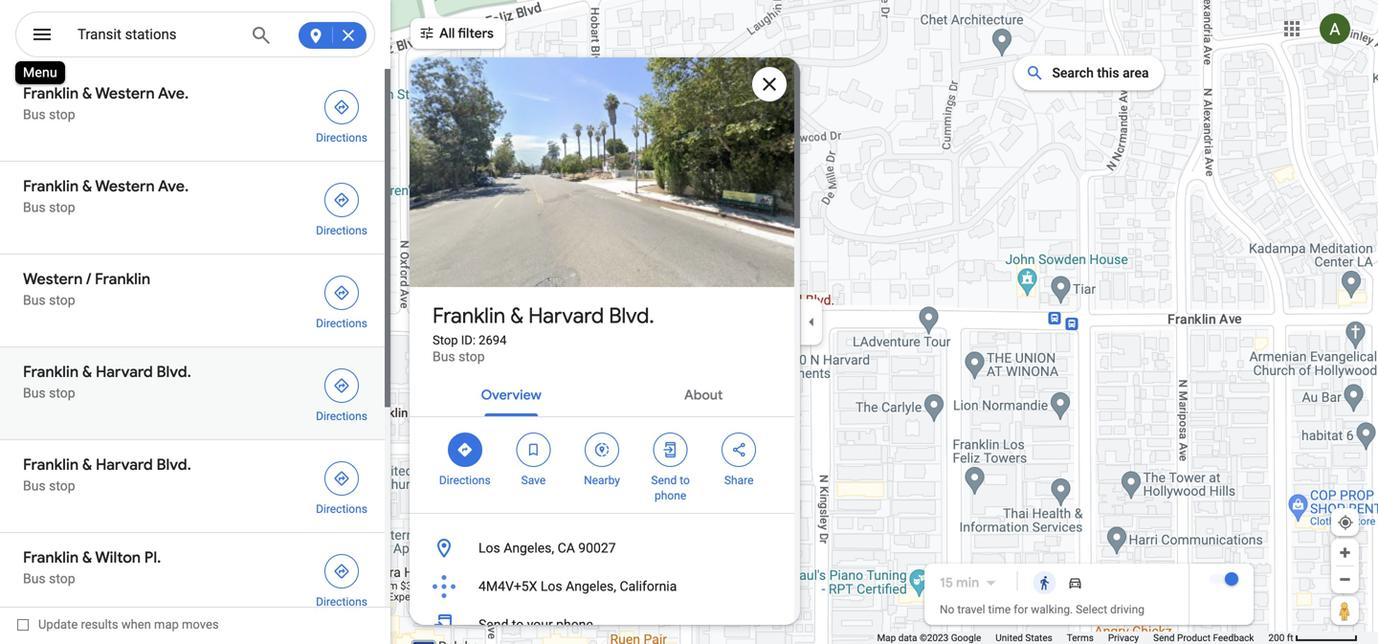 Task type: describe. For each thing, give the bounding box(es) containing it.
directions for second the directions button from the bottom
[[316, 503, 368, 516]]

directions for fourth the directions button from the bottom of the results for transit stations feed
[[316, 317, 368, 330]]

los inside button
[[541, 579, 563, 595]]


[[31, 21, 54, 48]]

none field inside transit stations field
[[78, 23, 236, 46]]

directions for 3rd the directions button from the bottom of the results for transit stations feed
[[316, 410, 368, 423]]

send for send product feedback
[[1154, 632, 1175, 644]]

all
[[439, 25, 455, 42]]

4m4v+5x los angeles, california button
[[410, 568, 795, 606]]

no travel time for walking. select driving
[[940, 603, 1145, 617]]

send product feedback button
[[1154, 632, 1255, 644]]

directions for fifth the directions button from the bottom of the results for transit stations feed
[[316, 224, 368, 237]]

united
[[996, 632, 1023, 644]]

actions for franklin & harvard blvd. region
[[410, 417, 795, 513]]

6 directions button from the top
[[304, 549, 379, 610]]

 all filters
[[418, 22, 494, 44]]

los angeles, ca 90027 button
[[410, 529, 795, 568]]

product
[[1178, 632, 1211, 644]]

directions for first the directions button from the bottom
[[316, 595, 368, 609]]

show your location image
[[1337, 514, 1355, 531]]

send to phone
[[651, 474, 690, 503]]

area
[[1123, 65, 1149, 81]]

feedback
[[1213, 632, 1255, 644]]

for
[[1014, 603, 1028, 617]]

none radio the driving
[[1060, 572, 1091, 595]]

turn off travel time tool image
[[1225, 573, 1239, 586]]

bus stop button
[[433, 348, 485, 367]]

2 directions button from the top
[[304, 177, 379, 238]]

to for your
[[512, 617, 524, 633]]

los angeles, ca 90027
[[479, 540, 616, 556]]

select
[[1076, 603, 1108, 617]]

bus
[[433, 349, 455, 365]]

travel
[[958, 603, 986, 617]]

your
[[527, 617, 553, 633]]

phone inside button
[[556, 617, 593, 633]]

states
[[1026, 632, 1053, 644]]

send for send to your phone
[[479, 617, 509, 633]]

200 ft button
[[1269, 632, 1359, 644]]

united states button
[[996, 632, 1053, 644]]

1 directions image from the top
[[333, 99, 350, 116]]

walking.
[[1031, 603, 1073, 617]]

4 directions button from the top
[[304, 363, 379, 424]]

to for phone
[[680, 474, 690, 487]]

photo of franklin & harvard blvd. image
[[407, 57, 797, 287]]

map
[[877, 632, 896, 644]]

15 min button
[[940, 572, 1003, 595]]

200 ft
[[1269, 632, 1294, 644]]

5 directions button from the top
[[304, 456, 379, 517]]

zoom in image
[[1338, 546, 1353, 560]]

ca
[[558, 540, 575, 556]]

information for franklin & harvard blvd. region
[[410, 529, 795, 644]]


[[662, 439, 679, 460]]


[[525, 439, 542, 460]]

driving image
[[1068, 575, 1083, 591]]

moves
[[182, 618, 219, 632]]

Update results when map moves checkbox
[[17, 613, 219, 637]]



Task type: vqa. For each thing, say whether or not it's contained in the screenshot.
shortcuts
no



Task type: locate. For each thing, give the bounding box(es) containing it.
directions image for second the directions button from the bottom
[[333, 470, 350, 487]]

terms button
[[1067, 632, 1094, 644]]

angeles,
[[504, 540, 554, 556], [566, 579, 617, 595]]

send inside button
[[1154, 632, 1175, 644]]

1 none radio from the left
[[1029, 572, 1060, 595]]

1 horizontal spatial phone
[[655, 489, 687, 503]]

send down '4m4v+5x'
[[479, 617, 509, 633]]

2 vertical spatial directions image
[[333, 377, 350, 394]]

1 vertical spatial to
[[512, 617, 524, 633]]

1 vertical spatial los
[[541, 579, 563, 595]]

search this area button
[[1014, 56, 1165, 90]]

send to your phone button
[[410, 606, 795, 644]]

blvd.
[[609, 303, 654, 329]]

footer containing map data ©2023 google
[[877, 632, 1269, 644]]

1 vertical spatial directions image
[[333, 470, 350, 487]]

 button
[[15, 11, 69, 61]]

google account: angela cha  
(angela.cha@adept.ai) image
[[1320, 14, 1351, 44]]

search
[[1053, 65, 1094, 81]]

data
[[899, 632, 918, 644]]

about
[[684, 387, 723, 404]]

90027
[[579, 540, 616, 556]]

franklin
[[433, 303, 506, 329]]

2 none radio from the left
[[1060, 572, 1091, 595]]

angeles, down 90027
[[566, 579, 617, 595]]

map
[[154, 618, 179, 632]]

los inside button
[[479, 540, 500, 556]]

filters
[[458, 25, 494, 42]]


[[594, 439, 611, 460]]

0 horizontal spatial los
[[479, 540, 500, 556]]

4m4v+5x los angeles, california
[[479, 579, 677, 595]]

None radio
[[1029, 572, 1060, 595], [1060, 572, 1091, 595]]

Transit stations field
[[15, 11, 375, 58]]

1 horizontal spatial send
[[651, 474, 677, 487]]

map data ©2023 google
[[877, 632, 982, 644]]

directions inside actions for franklin & harvard blvd. region
[[439, 474, 491, 487]]

2694
[[479, 333, 507, 348]]

phone inside send to phone
[[655, 489, 687, 503]]

driving
[[1111, 603, 1145, 617]]

send inside button
[[479, 617, 509, 633]]

1 horizontal spatial to
[[680, 474, 690, 487]]

collapse side panel image
[[801, 312, 822, 333]]

google maps element
[[0, 0, 1379, 644]]

none radio up no travel time for walking. select driving
[[1029, 572, 1060, 595]]

privacy
[[1108, 632, 1139, 644]]

tab list
[[410, 371, 795, 416]]

2 vertical spatial directions image
[[333, 563, 350, 580]]

None field
[[78, 23, 236, 46]]

 search field
[[15, 11, 391, 61]]

3 directions image from the top
[[333, 377, 350, 394]]

0 horizontal spatial to
[[512, 617, 524, 633]]

to inside send to phone
[[680, 474, 690, 487]]

0 vertical spatial directions image
[[333, 99, 350, 116]]

send down 
[[651, 474, 677, 487]]

results for transit stations feed
[[0, 69, 391, 625]]

franklin & harvard blvd. main content
[[407, 57, 800, 644]]

0 horizontal spatial send
[[479, 617, 509, 633]]

1 directions button from the top
[[304, 84, 379, 146]]

0 vertical spatial to
[[680, 474, 690, 487]]

1 vertical spatial angeles,
[[566, 579, 617, 595]]

send for send to phone
[[651, 474, 677, 487]]

stop
[[433, 333, 458, 348]]

tab list containing overview
[[410, 371, 795, 416]]

send to your phone
[[479, 617, 593, 633]]

directions image for first the directions button from the bottom
[[333, 563, 350, 580]]

directions image
[[333, 99, 350, 116], [333, 191, 350, 209], [333, 377, 350, 394]]

nearby
[[584, 474, 620, 487]]

angeles, inside los angeles, ca 90027 button
[[504, 540, 554, 556]]

tab list inside franklin & harvard blvd. main content
[[410, 371, 795, 416]]

0 vertical spatial los
[[479, 540, 500, 556]]

harvard
[[529, 303, 604, 329]]

id:
[[461, 333, 476, 348]]

none radio walking
[[1029, 572, 1060, 595]]

directions
[[316, 131, 368, 145], [316, 224, 368, 237], [316, 317, 368, 330], [316, 410, 368, 423], [439, 474, 491, 487], [316, 503, 368, 516], [316, 595, 368, 609]]


[[418, 22, 436, 44]]

save
[[521, 474, 546, 487]]

min
[[957, 574, 980, 592]]

overview button
[[466, 371, 557, 416]]

directions image
[[333, 284, 350, 302], [333, 470, 350, 487], [333, 563, 350, 580]]

stop
[[459, 349, 485, 365]]

los
[[479, 540, 500, 556], [541, 579, 563, 595]]

united states
[[996, 632, 1053, 644]]

time
[[989, 603, 1011, 617]]

when
[[121, 618, 151, 632]]

1 horizontal spatial angeles,
[[566, 579, 617, 595]]

&
[[511, 303, 524, 329]]

send product feedback
[[1154, 632, 1255, 644]]


[[731, 439, 748, 460]]

terms
[[1067, 632, 1094, 644]]

Turn off travel time tool checkbox
[[1210, 573, 1239, 586]]

directions for 6th the directions button from the bottom of the results for transit stations feed
[[316, 131, 368, 145]]

footer
[[877, 632, 1269, 644]]

california
[[620, 579, 677, 595]]

los down los angeles, ca 90027
[[541, 579, 563, 595]]

directions button
[[304, 84, 379, 146], [304, 177, 379, 238], [304, 270, 379, 331], [304, 363, 379, 424], [304, 456, 379, 517], [304, 549, 379, 610]]

search this area
[[1053, 65, 1149, 81]]

phone right your
[[556, 617, 593, 633]]

no
[[940, 603, 955, 617]]

send
[[651, 474, 677, 487], [479, 617, 509, 633], [1154, 632, 1175, 644]]

directions image for fourth the directions button from the bottom of the results for transit stations feed
[[333, 284, 350, 302]]

0 vertical spatial phone
[[655, 489, 687, 503]]

1 directions image from the top
[[333, 284, 350, 302]]

google
[[951, 632, 982, 644]]

to left your
[[512, 617, 524, 633]]

ft
[[1287, 632, 1294, 644]]

0 vertical spatial angeles,
[[504, 540, 554, 556]]

2 directions image from the top
[[333, 191, 350, 209]]

footer inside google maps element
[[877, 632, 1269, 644]]

3 directions button from the top
[[304, 270, 379, 331]]

share
[[725, 474, 754, 487]]

overview
[[481, 387, 542, 404]]

update results when map moves
[[38, 618, 219, 632]]

2 directions image from the top
[[333, 470, 350, 487]]

1 vertical spatial directions image
[[333, 191, 350, 209]]

this
[[1097, 65, 1120, 81]]

walking image
[[1037, 575, 1052, 591]]

results
[[81, 618, 118, 632]]

to inside button
[[512, 617, 524, 633]]

franklin & harvard blvd. stop id: 2694 bus stop
[[433, 303, 654, 365]]

15 min
[[940, 574, 980, 592]]

2 horizontal spatial send
[[1154, 632, 1175, 644]]

0 horizontal spatial phone
[[556, 617, 593, 633]]

4m4v+5x
[[479, 579, 537, 595]]

1 vertical spatial phone
[[556, 617, 593, 633]]

15
[[940, 574, 953, 592]]

3 directions image from the top
[[333, 563, 350, 580]]

los up '4m4v+5x'
[[479, 540, 500, 556]]

none radio right walking icon
[[1060, 572, 1091, 595]]

privacy button
[[1108, 632, 1139, 644]]

angeles, left ca
[[504, 540, 554, 556]]

zoom out image
[[1338, 573, 1353, 587]]

200
[[1269, 632, 1285, 644]]

©2023
[[920, 632, 949, 644]]

angeles, inside 4m4v+5x los angeles, california button
[[566, 579, 617, 595]]

0 horizontal spatial angeles,
[[504, 540, 554, 556]]


[[456, 439, 474, 460]]

0 vertical spatial directions image
[[333, 284, 350, 302]]

update
[[38, 618, 78, 632]]

to
[[680, 474, 690, 487], [512, 617, 524, 633]]

about button
[[669, 371, 739, 416]]

phone
[[655, 489, 687, 503], [556, 617, 593, 633]]

1 horizontal spatial los
[[541, 579, 563, 595]]

phone down 
[[655, 489, 687, 503]]

show street view coverage image
[[1332, 596, 1359, 625]]

send left product
[[1154, 632, 1175, 644]]

to left share
[[680, 474, 690, 487]]

send inside send to phone
[[651, 474, 677, 487]]



